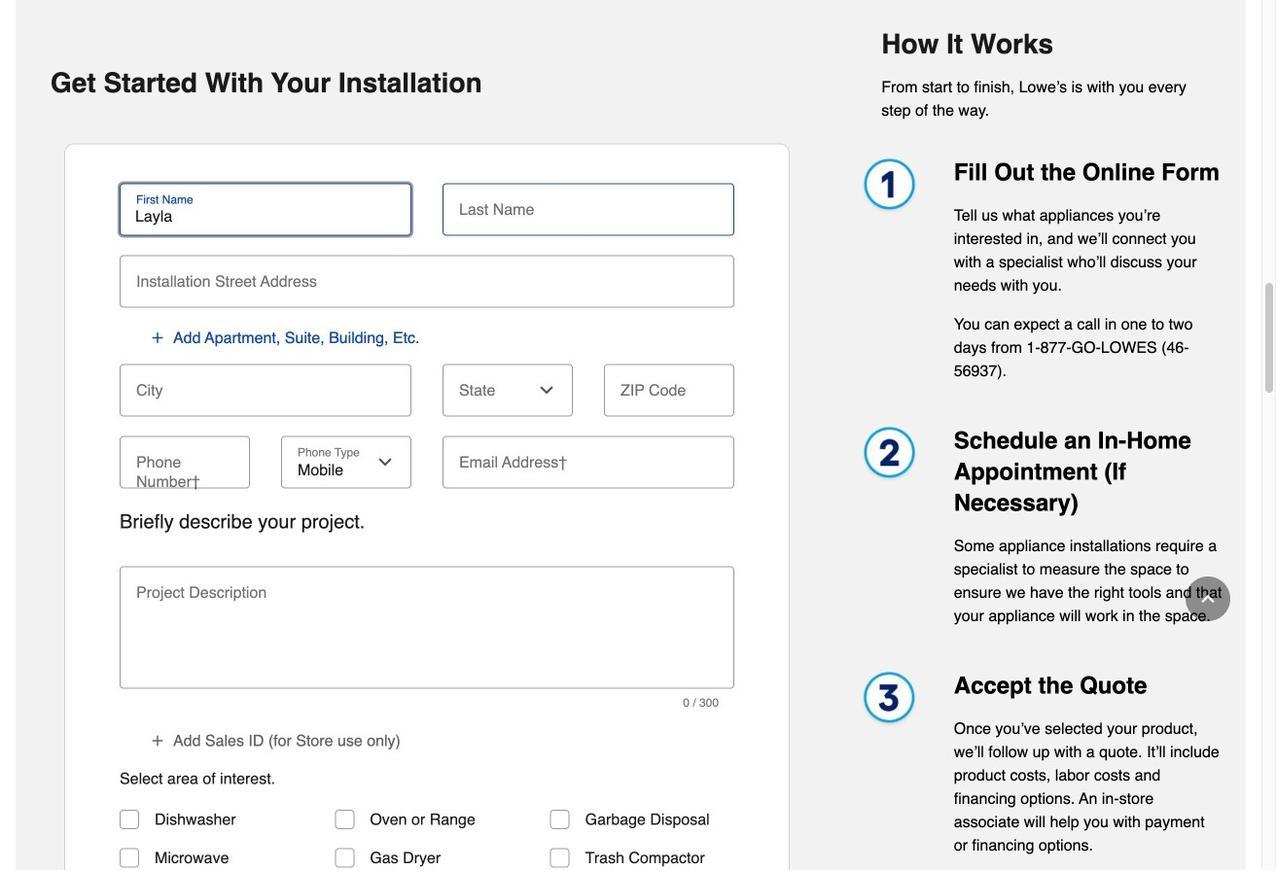 Task type: describe. For each thing, give the bounding box(es) containing it.
an icon of a number three. image
[[854, 671, 923, 732]]

projectDescription text field
[[127, 594, 727, 679]]

chevron up image
[[1199, 590, 1218, 609]]

city text field
[[127, 364, 404, 407]]

1 plus image from the top
[[150, 330, 165, 346]]



Task type: locate. For each thing, give the bounding box(es) containing it.
LastName text field
[[450, 183, 727, 226]]

zipcode text field
[[612, 364, 727, 407]]

1 vertical spatial plus image
[[150, 733, 165, 749]]

plus image
[[150, 330, 165, 346], [150, 733, 165, 749]]

scroll to top element
[[1186, 577, 1231, 622]]

an icon of a number one. image
[[854, 157, 923, 218]]

2 plus image from the top
[[150, 733, 165, 749]]

0 vertical spatial plus image
[[150, 330, 165, 346]]

an icon of a number two. image
[[854, 425, 923, 487]]

emailAddress text field
[[450, 436, 727, 479]]

address1 text field
[[127, 255, 727, 298]]

FirstName text field
[[127, 207, 404, 226]]

phoneNumber text field
[[127, 436, 242, 479]]



Task type: vqa. For each thing, say whether or not it's contained in the screenshot.
FirstName text field
yes



